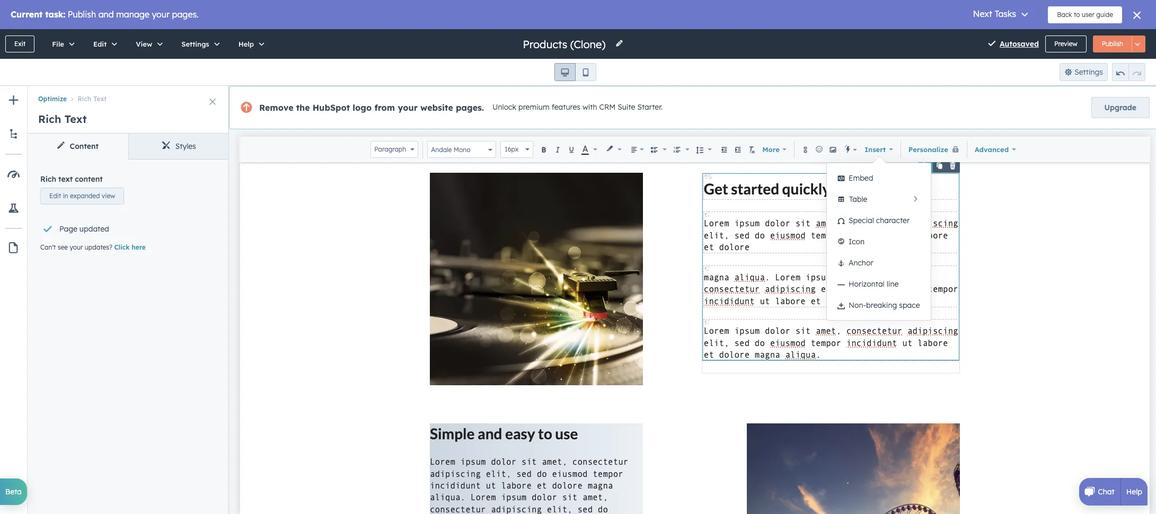 Task type: locate. For each thing, give the bounding box(es) containing it.
rich text right optimize
[[78, 95, 107, 103]]

remove the hubspot logo from your website pages.
[[259, 102, 484, 113]]

0 vertical spatial rich
[[78, 95, 91, 103]]

click
[[114, 244, 130, 252]]

settings right view button
[[182, 40, 209, 48]]

0 horizontal spatial text
[[64, 112, 87, 126]]

0 horizontal spatial group
[[555, 63, 597, 81]]

0 horizontal spatial your
[[70, 244, 83, 252]]

remove
[[259, 102, 294, 113]]

see
[[58, 244, 68, 252]]

0 vertical spatial settings button
[[170, 29, 227, 59]]

text right optimize
[[93, 95, 107, 103]]

edit in expanded view button
[[40, 188, 124, 205]]

text
[[93, 95, 107, 103], [64, 112, 87, 126]]

upgrade link
[[1092, 97, 1150, 118]]

logo
[[353, 102, 372, 113]]

rich text
[[78, 95, 107, 103], [38, 112, 87, 126]]

beta
[[5, 487, 22, 497]]

view
[[136, 40, 152, 48]]

1 group from the left
[[555, 63, 597, 81]]

0 vertical spatial rich text
[[78, 95, 107, 103]]

updates?
[[85, 244, 112, 252]]

0 horizontal spatial edit
[[49, 192, 61, 200]]

rich text inside navigation
[[78, 95, 107, 103]]

rich left text
[[40, 175, 56, 184]]

None field
[[522, 37, 609, 51]]

1 horizontal spatial text
[[93, 95, 107, 103]]

1 vertical spatial settings
[[1075, 67, 1103, 77]]

0 horizontal spatial settings
[[182, 40, 209, 48]]

group down publish "group"
[[1112, 63, 1146, 81]]

group up unlock premium features with crm suite starter.
[[555, 63, 597, 81]]

1 vertical spatial edit
[[49, 192, 61, 200]]

text down rich text button
[[64, 112, 87, 126]]

1 horizontal spatial settings button
[[1060, 63, 1108, 81]]

0 vertical spatial text
[[93, 95, 107, 103]]

your right see
[[70, 244, 83, 252]]

content
[[75, 175, 103, 184]]

settings down the preview button
[[1075, 67, 1103, 77]]

edit left in
[[49, 192, 61, 200]]

from
[[375, 102, 395, 113]]

edit
[[93, 40, 107, 48], [49, 192, 61, 200]]

tab list
[[28, 134, 229, 160]]

navigation
[[28, 86, 229, 105]]

page updated
[[59, 224, 109, 234]]

publish
[[1102, 40, 1124, 48]]

group
[[555, 63, 597, 81], [1112, 63, 1146, 81]]

styles
[[175, 142, 196, 151]]

unlock
[[493, 102, 516, 112]]

preview button
[[1046, 36, 1087, 52]]

settings
[[182, 40, 209, 48], [1075, 67, 1103, 77]]

your right from
[[398, 102, 418, 113]]

rich down optimize button on the left top
[[38, 112, 61, 126]]

1 vertical spatial help
[[1127, 487, 1143, 497]]

1 vertical spatial rich text
[[38, 112, 87, 126]]

exit link
[[5, 36, 35, 52]]

rich text down optimize button on the left top
[[38, 112, 87, 126]]

text inside navigation
[[93, 95, 107, 103]]

content
[[70, 142, 99, 151]]

1 horizontal spatial edit
[[93, 40, 107, 48]]

updated
[[79, 224, 109, 234]]

0 vertical spatial edit
[[93, 40, 107, 48]]

1 horizontal spatial settings
[[1075, 67, 1103, 77]]

rich
[[78, 95, 91, 103], [38, 112, 61, 126], [40, 175, 56, 184]]

rich right optimize
[[78, 95, 91, 103]]

tab list containing content
[[28, 134, 229, 160]]

2 group from the left
[[1112, 63, 1146, 81]]

0 vertical spatial help
[[238, 40, 254, 48]]

1 vertical spatial text
[[64, 112, 87, 126]]

0 vertical spatial settings
[[182, 40, 209, 48]]

settings button
[[170, 29, 227, 59], [1060, 63, 1108, 81]]

1 vertical spatial rich
[[38, 112, 61, 126]]

your
[[398, 102, 418, 113], [70, 244, 83, 252]]

1 horizontal spatial group
[[1112, 63, 1146, 81]]

help
[[238, 40, 254, 48], [1127, 487, 1143, 497]]

rich text content
[[40, 175, 103, 184]]

edit right file button
[[93, 40, 107, 48]]

2 vertical spatial rich
[[40, 175, 56, 184]]

premium
[[519, 102, 550, 112]]

edit for edit in expanded view
[[49, 192, 61, 200]]

0 horizontal spatial settings button
[[170, 29, 227, 59]]

tab panel
[[28, 160, 229, 514]]

1 horizontal spatial your
[[398, 102, 418, 113]]

chat
[[1098, 487, 1115, 497]]

1 horizontal spatial help
[[1127, 487, 1143, 497]]

0 horizontal spatial help
[[238, 40, 254, 48]]

help button
[[227, 29, 272, 59]]



Task type: describe. For each thing, give the bounding box(es) containing it.
0 vertical spatial your
[[398, 102, 418, 113]]

tab panel containing rich text content
[[28, 160, 229, 514]]

view
[[102, 192, 115, 200]]

with
[[583, 102, 597, 112]]

crm
[[599, 102, 616, 112]]

upgrade
[[1105, 103, 1137, 112]]

exit
[[14, 40, 26, 48]]

content link
[[28, 134, 128, 159]]

1 vertical spatial your
[[70, 244, 83, 252]]

view button
[[125, 29, 170, 59]]

expanded
[[70, 192, 100, 200]]

suite
[[618, 102, 636, 112]]

hubspot
[[313, 102, 350, 113]]

click here button
[[114, 243, 146, 253]]

preview
[[1055, 40, 1078, 48]]

rich text button
[[67, 95, 107, 103]]

pages.
[[456, 102, 484, 113]]

features
[[552, 102, 581, 112]]

publish button
[[1093, 36, 1133, 52]]

can't
[[40, 244, 56, 252]]

website
[[421, 102, 453, 113]]

file
[[52, 40, 64, 48]]

1 vertical spatial settings button
[[1060, 63, 1108, 81]]

in
[[63, 192, 68, 200]]

text
[[58, 175, 73, 184]]

page
[[59, 224, 77, 234]]

edit for edit
[[93, 40, 107, 48]]

navigation containing optimize
[[28, 86, 229, 105]]

starter.
[[638, 102, 663, 112]]

beta button
[[0, 479, 27, 505]]

the
[[296, 102, 310, 113]]

page updated status
[[38, 211, 212, 239]]

can't see your updates? click here
[[40, 244, 146, 252]]

edit in expanded view
[[49, 192, 115, 200]]

file button
[[41, 29, 82, 59]]

autosaved button
[[1000, 38, 1039, 50]]

optimize button
[[38, 95, 67, 103]]

help inside help button
[[238, 40, 254, 48]]

publish group
[[1093, 36, 1146, 52]]

here
[[132, 244, 146, 252]]

unlock premium features with crm suite starter.
[[493, 102, 663, 112]]

optimize
[[38, 95, 67, 103]]

styles link
[[128, 134, 229, 159]]

close image
[[209, 99, 216, 105]]

edit button
[[82, 29, 125, 59]]

autosaved
[[1000, 39, 1039, 49]]



Task type: vqa. For each thing, say whether or not it's contained in the screenshot.
Recent communications
no



